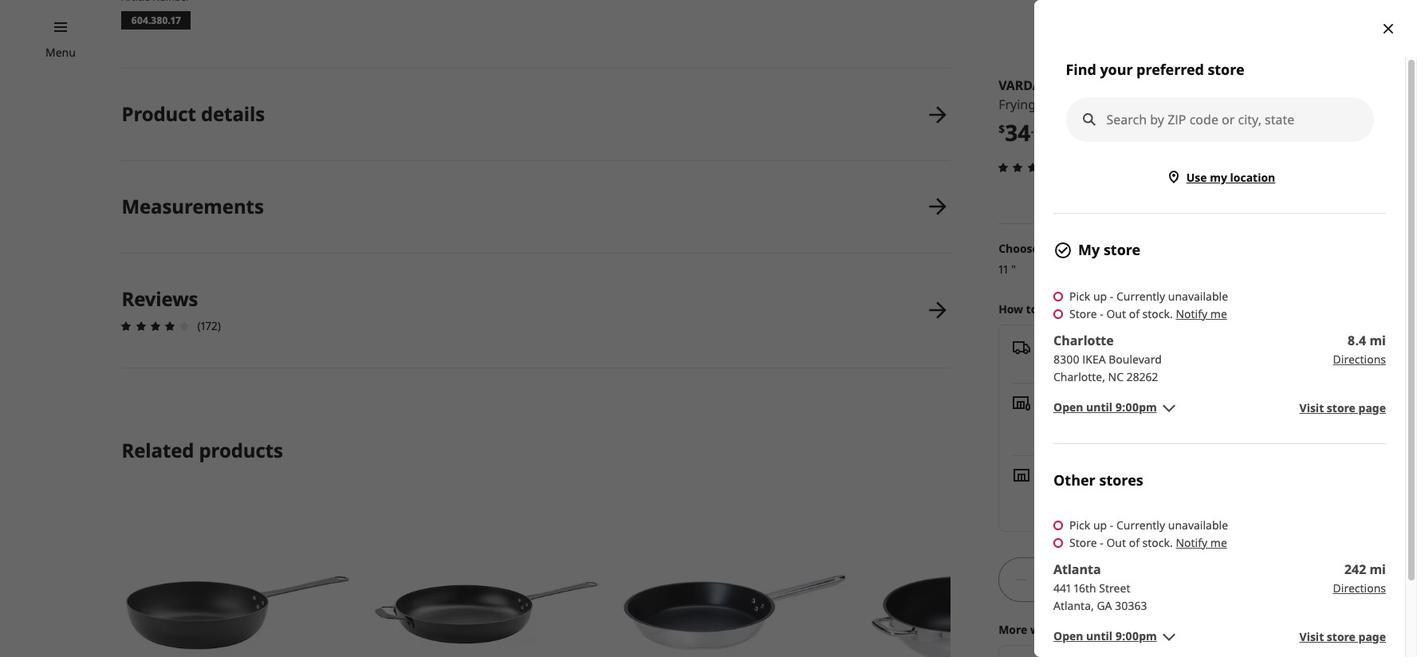 Task type: vqa. For each thing, say whether or not it's contained in the screenshot.
"eket modular cube storage planner" 'link'
no



Task type: locate. For each thing, give the bounding box(es) containing it.
" down preferred
[[1164, 96, 1170, 113]]

open until 9:00pm up additional
[[1054, 399, 1157, 415]]

if right code
[[1163, 496, 1169, 510]]

0 vertical spatial visit store page link
[[1300, 399, 1387, 417]]

up for charlotte
[[1094, 288, 1107, 304]]

1 vertical spatial visit store page
[[1300, 629, 1387, 644]]

until left sms
[[1087, 399, 1113, 415]]

directions link
[[1239, 351, 1387, 368], [1239, 580, 1387, 597]]

1 vertical spatial another
[[1312, 496, 1348, 510]]

review: 3.8 out of 5 stars. total reviews: 172 image down reviews heading
[[117, 317, 194, 336]]

up up 'notified'
[[1094, 288, 1107, 304]]

1 store - out of stock. from the top
[[1070, 306, 1173, 321]]

until for charlotte
[[1087, 399, 1113, 415]]

1 vertical spatial 11
[[999, 261, 1009, 277]]

pick up - currently unavailable for atlanta
[[1070, 517, 1229, 533]]

currently down code
[[1117, 517, 1166, 533]]

store for charlotte
[[1070, 306, 1097, 321]]

2 notify me from the top
[[1176, 535, 1228, 550]]

visit store page down 242
[[1300, 629, 1387, 644]]

2 directions link from the top
[[1239, 580, 1387, 597]]

visit store page for 242
[[1300, 629, 1387, 644]]

until down 'ga'
[[1087, 628, 1113, 644]]

nc inside 8.4 mi 8300 ikea boulevard charlotte, nc 28262
[[1109, 369, 1124, 384]]

0 vertical spatial if
[[1109, 164, 1115, 179]]

0 vertical spatial directions
[[1334, 352, 1387, 367]]

my store
[[1079, 240, 1141, 259]]

1 vertical spatial stock.
[[1143, 535, 1173, 550]]

nc
[[1329, 83, 1357, 109], [1109, 369, 1124, 384], [1284, 411, 1299, 427], [1176, 484, 1191, 499]]

9:00pm for charlotte
[[1116, 399, 1157, 415]]

0 vertical spatial 9:00pm
[[1116, 399, 1157, 415]]

visit store page link for 8.4
[[1300, 399, 1387, 417]]

currently down pick up
[[1041, 411, 1090, 427]]

99
[[1034, 121, 1048, 137]]

1 vertical spatial open until 9:00pm button
[[1054, 628, 1179, 647]]

1 horizontal spatial up
[[1198, 411, 1213, 427]]

2 vertical spatial me
[[1211, 535, 1228, 550]]

nc inside out of stock at charlotte, nc notify me
[[1176, 484, 1191, 499]]

out down find
[[1084, 83, 1120, 109]]

but see if it's available at another ikea store.
[[1067, 164, 1299, 179]]

0 horizontal spatial it's
[[1118, 164, 1133, 179]]

at
[[1205, 83, 1224, 109], [1185, 164, 1195, 179], [1216, 411, 1226, 427], [1195, 429, 1206, 444], [1108, 484, 1118, 499]]

0 vertical spatial your
[[1100, 60, 1133, 79]]

1 horizontal spatial "
[[1164, 96, 1170, 113]]

visit store page down 8.4
[[1300, 400, 1387, 415]]

vardagen frying pan, carbon steel, 11 " image
[[370, 497, 603, 657]]

notify down include country code if mobile number is registered in another country.
[[1176, 535, 1208, 550]]

product
[[122, 101, 196, 127]]

8300
[[1054, 352, 1080, 367]]

page down 8.4
[[1359, 400, 1387, 415]]

stock inside out of stock at charlotte, nc notify me
[[1077, 484, 1105, 499]]

1 9:00pm from the top
[[1116, 399, 1157, 415]]

stock. right 'notified'
[[1143, 306, 1173, 321]]

store left i
[[1070, 535, 1097, 550]]

store up "charlotte"
[[1070, 306, 1097, 321]]

to for how
[[1026, 301, 1038, 317]]

2 visit store page link from the top
[[1300, 628, 1387, 646]]

2 store - out of stock. from the top
[[1070, 535, 1173, 550]]

.
[[1031, 121, 1034, 137]]

stock right back
[[1256, 318, 1290, 336]]

out of stock at charlotte, nc notify me
[[1041, 484, 1191, 517]]

notify
[[1176, 306, 1208, 321], [1041, 501, 1073, 517], [1176, 535, 1208, 550]]

242 mi 441 16th street atlanta, ga 30363
[[1054, 561, 1387, 613]]

Enter your mobile number text field
[[1067, 455, 1374, 493]]

1 vertical spatial your
[[1098, 436, 1122, 451]]

by sms
[[1099, 403, 1137, 418]]

if inside include country code if mobile number is registered in another country.
[[1163, 496, 1169, 510]]

11 down choose
[[999, 261, 1009, 277]]

1 vertical spatial until
[[1087, 628, 1113, 644]]

1 horizontal spatial if
[[1163, 496, 1169, 510]]

1 directions link from the top
[[1239, 351, 1387, 368]]

out of stock at charlotte, nc group
[[1041, 484, 1191, 499]]

- right get
[[1100, 306, 1104, 321]]

of right i
[[1129, 535, 1140, 550]]

menu button
[[45, 44, 76, 61]]

unavailable for charlotte
[[1169, 288, 1229, 304]]

1 horizontal spatial review: 3.8 out of 5 stars. total reviews: 172 image
[[994, 158, 1072, 177]]

0 vertical spatial notify
[[1176, 306, 1208, 321]]

" inside the choose size 11 "
[[1012, 261, 1016, 277]]

1 vertical spatial if
[[1163, 496, 1169, 510]]

currently for charlotte
[[1117, 288, 1166, 304]]

1 vertical spatial pick up - currently unavailable
[[1070, 517, 1229, 533]]

1 visit from the top
[[1300, 400, 1325, 415]]

0 vertical spatial in
[[1240, 318, 1253, 336]]

pan,
[[1040, 96, 1066, 113]]

if right see
[[1109, 164, 1115, 179]]

it's for back
[[1184, 318, 1203, 336]]

your inside out of stock at charlotte, nc "dialog"
[[1098, 436, 1122, 451]]

pick
[[1070, 288, 1091, 304], [1041, 394, 1064, 409], [1174, 411, 1195, 427], [1070, 517, 1091, 533]]

list
[[117, 69, 951, 369]]

in
[[1041, 466, 1052, 482]]

2 vertical spatial unavailable
[[1169, 517, 1229, 533]]

page
[[1359, 400, 1387, 415], [1359, 629, 1387, 644]]

more ways to pay
[[999, 622, 1097, 637]]

currently
[[1117, 288, 1166, 304], [1041, 411, 1090, 427], [1117, 517, 1166, 533]]

your for mobile
[[1098, 436, 1122, 451]]

currently inside currently unavailable for pick up at charlotte, nc see additional pick-up points at checkout
[[1041, 411, 1090, 427]]

notify up 8.4 mi 8300 ikea boulevard charlotte, nc 28262
[[1176, 306, 1208, 321]]

nc inside currently unavailable for pick up at charlotte, nc see additional pick-up points at checkout
[[1284, 411, 1299, 427]]

1 horizontal spatial it's
[[1184, 318, 1203, 336]]

notify me for atlanta
[[1176, 535, 1228, 550]]

me inside out of stock at charlotte, nc notify me
[[1076, 501, 1093, 517]]

0 vertical spatial to
[[1026, 301, 1038, 317]]

1 store from the top
[[1070, 306, 1097, 321]]

1 vertical spatial open
[[1054, 628, 1084, 644]]

page down 242
[[1359, 629, 1387, 644]]

1 vertical spatial 9:00pm
[[1116, 628, 1157, 644]]

1 vertical spatial "
[[1012, 261, 1016, 277]]

1 vertical spatial notify me
[[1176, 535, 1228, 550]]

pick up 'points'
[[1174, 411, 1195, 427]]

1 horizontal spatial in
[[1301, 496, 1310, 510]]

1 by from the top
[[1099, 364, 1112, 380]]

your
[[1100, 60, 1133, 79], [1098, 436, 1122, 451]]

0 vertical spatial directions link
[[1239, 351, 1387, 368]]

pick up - currently unavailable
[[1070, 288, 1229, 304], [1070, 517, 1229, 533]]

charlotte, inside 8.4 mi 8300 ikea boulevard charlotte, nc 28262
[[1054, 369, 1106, 384]]

out up 28216
[[1107, 306, 1127, 321]]

ikea
[[1243, 164, 1266, 179], [1083, 352, 1106, 367]]

0 vertical spatial charlotte, nc button
[[1229, 411, 1299, 427]]

of up notify me button
[[1064, 484, 1074, 499]]

0 vertical spatial is
[[1173, 137, 1182, 152]]

0 vertical spatial by
[[1099, 364, 1112, 380]]

it
[[1062, 301, 1070, 317]]

it's right see
[[1118, 164, 1133, 179]]

1 vertical spatial visit store page link
[[1300, 628, 1387, 646]]

mobile down for
[[1124, 436, 1161, 451]]

directions link down 242
[[1239, 580, 1387, 597]]

0 vertical spatial visit store page
[[1300, 400, 1387, 415]]

related products
[[122, 437, 283, 463]]

1 vertical spatial ikea
[[1083, 352, 1106, 367]]

in right the registered
[[1301, 496, 1310, 510]]

notify inside out of stock at charlotte, nc notify me
[[1041, 501, 1073, 517]]

store
[[1208, 60, 1245, 79], [1104, 240, 1141, 259], [1327, 400, 1356, 415], [1055, 466, 1084, 482], [1327, 629, 1356, 644]]

0 horizontal spatial mobile
[[1124, 436, 1161, 451]]

16th
[[1074, 581, 1097, 596]]

review: 3.8 out of 5 stars. total reviews: 172 image down $ 34 . 99
[[994, 158, 1072, 177]]

by left email
[[1099, 364, 1112, 380]]

1 vertical spatial to
[[1093, 339, 1105, 354]]

up up additional
[[1067, 394, 1083, 409]]

your right enter
[[1098, 436, 1122, 451]]

directions link for 8.4
[[1239, 351, 1387, 368]]

checkout
[[1209, 429, 1256, 444]]

directions down 8.4
[[1334, 352, 1387, 367]]

(172)
[[197, 318, 221, 333]]

1 vertical spatial store
[[1070, 535, 1097, 550]]

2 stock. from the top
[[1143, 535, 1173, 550]]

-
[[1110, 288, 1114, 304], [1100, 306, 1104, 321], [1110, 517, 1114, 533], [1100, 535, 1104, 550]]

out right i
[[1107, 535, 1127, 550]]

1 open until 9:00pm button from the top
[[1054, 399, 1179, 418]]

option group containing by email
[[1067, 362, 1374, 419]]

option group
[[1067, 362, 1374, 419]]

1 visit store page link from the top
[[1300, 399, 1387, 417]]

1 horizontal spatial is
[[1243, 496, 1251, 510]]

stock up the country. in the bottom right of the page
[[1077, 484, 1105, 499]]

open down the "atlanta," at the bottom of the page
[[1054, 628, 1084, 644]]

2 by from the top
[[1099, 403, 1112, 418]]

out down in
[[1041, 484, 1061, 499]]

if
[[1109, 164, 1115, 179], [1163, 496, 1169, 510]]

to left the pay
[[1062, 622, 1074, 637]]

ikea inside 8.4 mi 8300 ikea boulevard charlotte, nc 28262
[[1083, 352, 1106, 367]]

2 directions from the top
[[1334, 581, 1387, 596]]

0 vertical spatial another
[[1198, 164, 1240, 179]]

1 vertical spatial store - out of stock.
[[1070, 535, 1173, 550]]

1 vertical spatial up
[[1143, 429, 1157, 444]]

2 open until 9:00pm from the top
[[1054, 628, 1157, 644]]

1 vertical spatial is
[[1243, 496, 1251, 510]]

1 horizontal spatial charlotte, nc button
[[1229, 411, 1299, 427]]

unavailable up get notified when it's back in stock
[[1169, 288, 1229, 304]]

0 vertical spatial open until 9:00pm button
[[1054, 399, 1179, 418]]

up up checkout
[[1198, 411, 1213, 427]]

store up out of stock at charlotte, nc on the right of page
[[1208, 60, 1245, 79]]

0 vertical spatial pick up - currently unavailable
[[1070, 288, 1229, 304]]

1 until from the top
[[1087, 399, 1113, 415]]

9:00pm for atlanta
[[1116, 628, 1157, 644]]

dialog
[[1035, 0, 1418, 657]]

it's
[[1118, 164, 1133, 179], [1184, 318, 1203, 336]]

1 pick up - currently unavailable from the top
[[1070, 288, 1229, 304]]

0 horizontal spatial in
[[1240, 318, 1253, 336]]

open until 9:00pm for charlotte
[[1054, 399, 1157, 415]]

open for atlanta
[[1054, 628, 1084, 644]]

number down currently unavailable for pick up at charlotte, nc group
[[1164, 436, 1206, 451]]

of right the out
[[1206, 137, 1218, 152]]

stock
[[1149, 83, 1200, 109], [1221, 137, 1251, 152], [1256, 318, 1290, 336], [1077, 484, 1105, 499]]

store - out of stock.
[[1070, 306, 1173, 321], [1070, 535, 1173, 550]]

2 horizontal spatial to
[[1093, 339, 1105, 354]]

0 vertical spatial visit
[[1300, 400, 1325, 415]]

registered
[[1253, 496, 1299, 510]]

2 pick up - currently unavailable from the top
[[1070, 517, 1229, 533]]

currently unavailable for pick up at charlotte, nc group
[[1041, 411, 1299, 427]]

0 vertical spatial up
[[1067, 394, 1083, 409]]

is left the registered
[[1243, 496, 1251, 510]]

unavailable up understood
[[1169, 517, 1229, 533]]

charlotte, nc button for at
[[1229, 411, 1299, 427]]

store - out of stock. up 28216
[[1070, 306, 1173, 321]]

charlotte, inside out of stock at charlotte, nc notify me
[[1121, 484, 1173, 499]]

stock. for charlotte
[[1143, 306, 1173, 321]]

my
[[1079, 240, 1100, 259]]

to for delivery
[[1093, 339, 1105, 354]]

1 open from the top
[[1054, 399, 1084, 415]]

Quantity input value text field
[[1037, 557, 1059, 602]]

directions link down 8.4
[[1239, 351, 1387, 368]]

11
[[1150, 96, 1161, 113], [999, 261, 1009, 277]]

mi inside 242 mi 441 16th street atlanta, ga 30363
[[1370, 561, 1387, 578]]

mobile right code
[[1171, 496, 1202, 510]]

at inside out of stock at charlotte, nc notify me
[[1108, 484, 1118, 499]]

in
[[1240, 318, 1253, 336], [1301, 496, 1310, 510]]

1 horizontal spatial 11
[[1150, 96, 1161, 113]]

visit store page
[[1300, 400, 1387, 415], [1300, 629, 1387, 644]]

mi right 242
[[1370, 561, 1387, 578]]

2 open until 9:00pm button from the top
[[1054, 628, 1179, 647]]

0 vertical spatial stock.
[[1143, 306, 1173, 321]]

read
[[1133, 543, 1157, 558]]

1 vertical spatial notify
[[1041, 501, 1073, 517]]

0 vertical spatial currently
[[1117, 288, 1166, 304]]

0 vertical spatial up
[[1094, 288, 1107, 304]]

mi inside 8.4 mi 8300 ikea boulevard charlotte, nc 28262
[[1370, 332, 1387, 349]]

1 notify me from the top
[[1176, 306, 1228, 321]]

2 open from the top
[[1054, 628, 1084, 644]]

0 vertical spatial store - out of stock.
[[1070, 306, 1173, 321]]

visit
[[1300, 400, 1325, 415], [1300, 629, 1325, 644]]

up
[[1067, 394, 1083, 409], [1198, 411, 1213, 427]]

0 horizontal spatial is
[[1173, 137, 1182, 152]]

0 horizontal spatial charlotte, nc button
[[1121, 484, 1191, 499]]

charlotte, nc button
[[1229, 411, 1299, 427], [1121, 484, 1191, 499]]

stock down preferred
[[1149, 83, 1200, 109]]

Search by ZIP code or city, state search field
[[1069, 100, 1372, 140]]

sorry,
[[1067, 137, 1099, 152]]

pick up see
[[1041, 394, 1064, 409]]

is
[[1173, 137, 1182, 152], [1243, 496, 1251, 510]]

how
[[999, 301, 1024, 317]]

604.380.17
[[131, 14, 181, 27]]

2 vertical spatial currently
[[1117, 517, 1166, 533]]

0 vertical spatial open until 9:00pm
[[1054, 399, 1157, 415]]

1 vertical spatial mi
[[1370, 561, 1387, 578]]

0 horizontal spatial up
[[1067, 394, 1083, 409]]

directions for 8.4
[[1334, 352, 1387, 367]]

visit store page link down 8.4
[[1300, 399, 1387, 417]]

stores
[[1100, 470, 1144, 490]]

1 page from the top
[[1359, 400, 1387, 415]]

1 vertical spatial open until 9:00pm
[[1054, 628, 1157, 644]]

notify for charlotte
[[1176, 306, 1208, 321]]

1 horizontal spatial another
[[1312, 496, 1348, 510]]

0 horizontal spatial another
[[1198, 164, 1240, 179]]

0 vertical spatial mi
[[1370, 332, 1387, 349]]

notify me down include country code if mobile number is registered in another country.
[[1176, 535, 1228, 550]]

1 vertical spatial review: 3.8 out of 5 stars. total reviews: 172 image
[[117, 317, 194, 336]]

get
[[1041, 301, 1059, 317]]

1 horizontal spatial ikea
[[1243, 164, 1266, 179]]

9:00pm
[[1116, 399, 1157, 415], [1116, 628, 1157, 644]]

out of stock at charlotte, nc
[[1084, 83, 1357, 109]]

store
[[1070, 306, 1097, 321], [1070, 535, 1097, 550]]

me up 8.4 mi 8300 ikea boulevard charlotte, nc 28262
[[1211, 306, 1228, 321]]

0 horizontal spatial 11
[[999, 261, 1009, 277]]

store down 8.4
[[1327, 400, 1356, 415]]

of
[[1125, 83, 1144, 109], [1206, 137, 1218, 152], [1129, 306, 1140, 321], [1064, 484, 1074, 499], [1129, 535, 1140, 550]]

another
[[1198, 164, 1240, 179], [1312, 496, 1348, 510]]

0 horizontal spatial to
[[1026, 301, 1038, 317]]

notify me button
[[1041, 501, 1093, 517]]

up inside currently unavailable for pick up at charlotte, nc see additional pick-up points at checkout
[[1198, 411, 1213, 427]]

2 vertical spatial up
[[1094, 517, 1107, 533]]

2 store from the top
[[1070, 535, 1097, 550]]

vardagen frying pan, carbon steel, 9 " image
[[122, 497, 354, 657]]

0 vertical spatial unavailable
[[1169, 288, 1229, 304]]

number down "enter your mobile number" text field
[[1205, 496, 1241, 510]]

use my location
[[1187, 170, 1276, 185]]

visit for 242
[[1300, 629, 1325, 644]]

0 vertical spatial it's
[[1118, 164, 1133, 179]]

your for preferred
[[1100, 60, 1133, 79]]

notify me up 8.4 mi 8300 ikea boulevard charlotte, nc 28262
[[1176, 306, 1228, 321]]

1 vertical spatial up
[[1198, 411, 1213, 427]]

sms
[[1114, 403, 1137, 418]]

mi right 8.4
[[1370, 332, 1387, 349]]

me
[[1211, 306, 1228, 321], [1076, 501, 1093, 517], [1211, 535, 1228, 550]]

1 stock. from the top
[[1143, 306, 1173, 321]]

open until 9:00pm button for charlotte
[[1054, 399, 1179, 418]]

0 vertical spatial page
[[1359, 400, 1387, 415]]

up down for
[[1143, 429, 1157, 444]]

28262
[[1127, 369, 1159, 384]]

boulevard
[[1109, 352, 1162, 367]]

2 until from the top
[[1087, 628, 1113, 644]]

sorry, this product is out of stock
[[1067, 137, 1251, 152]]

stock up use my location
[[1221, 137, 1251, 152]]

open until 9:00pm
[[1054, 399, 1157, 415], [1054, 628, 1157, 644]]

i have read and understood the ikea privacy policy group
[[1099, 543, 1364, 558]]

another inside include country code if mobile number is registered in another country.
[[1312, 496, 1348, 510]]

1 visit store page from the top
[[1300, 400, 1387, 415]]

0 horizontal spatial if
[[1109, 164, 1115, 179]]

to up available
[[1093, 339, 1105, 354]]

open until 9:00pm down 'ga'
[[1054, 628, 1157, 644]]

1 directions from the top
[[1334, 352, 1387, 367]]

by left sms
[[1099, 403, 1112, 418]]

in right back
[[1240, 318, 1253, 336]]

open until 9:00pm button down 'ga'
[[1054, 628, 1179, 647]]

1 vertical spatial number
[[1205, 496, 1241, 510]]

currently up when
[[1117, 288, 1166, 304]]

1 vertical spatial directions link
[[1239, 580, 1387, 597]]

open until 9:00pm button
[[1054, 399, 1179, 418], [1054, 628, 1179, 647]]

2 vertical spatial notify
[[1176, 535, 1208, 550]]

to left get
[[1026, 301, 1038, 317]]

1 vertical spatial page
[[1359, 629, 1387, 644]]

back
[[1207, 318, 1237, 336]]

2 page from the top
[[1359, 629, 1387, 644]]

store - out of stock. down country
[[1070, 535, 1173, 550]]

up
[[1094, 288, 1107, 304], [1143, 429, 1157, 444], [1094, 517, 1107, 533]]

1 vertical spatial charlotte, nc button
[[1121, 484, 1191, 499]]

me down include country code if mobile number is registered in another country.
[[1211, 535, 1228, 550]]

to inside delivery to 28216 available
[[1093, 339, 1105, 354]]

store - out of stock. for atlanta
[[1070, 535, 1173, 550]]

" down choose
[[1012, 261, 1016, 277]]

1 vertical spatial mobile
[[1171, 496, 1202, 510]]

2 visit from the top
[[1300, 629, 1325, 644]]

reviews heading
[[122, 286, 198, 312]]

list containing product details
[[117, 69, 951, 369]]

1 vertical spatial visit
[[1300, 629, 1325, 644]]

0 vertical spatial number
[[1164, 436, 1206, 451]]

2 9:00pm from the top
[[1116, 628, 1157, 644]]

get notified when it's back in stock
[[1067, 318, 1290, 336]]

review: 3.8 out of 5 stars. total reviews: 172 image
[[994, 158, 1072, 177], [117, 317, 194, 336]]

1 open until 9:00pm from the top
[[1054, 399, 1157, 415]]

directions down 242
[[1334, 581, 1387, 596]]

0 horizontal spatial "
[[1012, 261, 1016, 277]]

1 horizontal spatial mobile
[[1171, 496, 1202, 510]]

9:00pm down 30363
[[1116, 628, 1157, 644]]

pick up - currently unavailable up when
[[1070, 288, 1229, 304]]

9:00pm up pick-
[[1116, 399, 1157, 415]]

2 mi from the top
[[1370, 561, 1387, 578]]

pick up - currently unavailable down code
[[1070, 517, 1229, 533]]

1 vertical spatial unavailable
[[1093, 411, 1153, 427]]

this
[[1102, 137, 1123, 152]]

11 inside vardagen frying pan, carbon steel, 11 "
[[1150, 96, 1161, 113]]

open
[[1054, 399, 1084, 415], [1054, 628, 1084, 644]]

1 vertical spatial it's
[[1184, 318, 1203, 336]]

it's left back
[[1184, 318, 1203, 336]]

- down country
[[1110, 517, 1114, 533]]

visit store page link
[[1300, 399, 1387, 417], [1300, 628, 1387, 646]]

visit store page link down 242
[[1300, 628, 1387, 646]]

open up see
[[1054, 399, 1084, 415]]

for
[[1156, 411, 1171, 427]]

1 mi from the top
[[1370, 332, 1387, 349]]

your right find
[[1100, 60, 1133, 79]]

0 vertical spatial open
[[1054, 399, 1084, 415]]

ikea down "charlotte"
[[1083, 352, 1106, 367]]

enter
[[1067, 436, 1095, 451]]

pick up - currently unavailable for charlotte
[[1070, 288, 1229, 304]]

1 vertical spatial currently
[[1041, 411, 1090, 427]]

1 vertical spatial by
[[1099, 403, 1112, 418]]

open until 9:00pm for atlanta
[[1054, 628, 1157, 644]]

0 vertical spatial ikea
[[1243, 164, 1266, 179]]

11 right steel,
[[1150, 96, 1161, 113]]

0 vertical spatial "
[[1164, 96, 1170, 113]]

in store
[[1041, 466, 1084, 482]]

stock. down code
[[1143, 535, 1173, 550]]

unavailable up pick-
[[1093, 411, 1153, 427]]

0 horizontal spatial review: 3.8 out of 5 stars. total reviews: 172 image
[[117, 317, 194, 336]]

ikea left store.
[[1243, 164, 1266, 179]]

0 vertical spatial until
[[1087, 399, 1113, 415]]

up up i
[[1094, 517, 1107, 533]]

441
[[1054, 581, 1072, 596]]

me down other
[[1076, 501, 1093, 517]]

notify down other
[[1041, 501, 1073, 517]]

2 visit store page from the top
[[1300, 629, 1387, 644]]



Task type: describe. For each thing, give the bounding box(es) containing it.
28216
[[1108, 339, 1140, 354]]

country
[[1102, 496, 1137, 510]]

number inside include country code if mobile number is registered in another country.
[[1205, 496, 1241, 510]]

product details
[[122, 101, 265, 127]]

out inside out of stock at charlotte, nc notify me
[[1041, 484, 1061, 499]]

notify for atlanta
[[1176, 535, 1208, 550]]

of left "11 "" button at right top
[[1125, 83, 1144, 109]]

other stores
[[1054, 470, 1144, 490]]

details
[[201, 101, 265, 127]]

location
[[1231, 170, 1276, 185]]

measurements
[[122, 193, 264, 219]]

enter your mobile number
[[1067, 436, 1206, 451]]

option group inside out of stock at charlotte, nc "dialog"
[[1067, 362, 1374, 419]]

ga
[[1097, 598, 1113, 613]]

country.
[[1067, 510, 1103, 524]]

me for charlotte
[[1211, 306, 1228, 321]]

pick inside currently unavailable for pick up at charlotte, nc see additional pick-up points at checkout
[[1174, 411, 1195, 427]]

pick down notify me button
[[1070, 517, 1091, 533]]

i have read and understood the
[[1099, 543, 1267, 558]]

how to get it
[[999, 301, 1070, 317]]

34
[[1005, 118, 1031, 148]]

charlotte
[[1054, 332, 1114, 349]]

it's for available
[[1118, 164, 1133, 179]]

available
[[1060, 356, 1108, 372]]

dialog containing find your preferred store
[[1035, 0, 1418, 657]]

available
[[1136, 164, 1182, 179]]

carbon
[[1069, 96, 1111, 113]]

notified
[[1092, 318, 1142, 336]]

page for 242
[[1359, 629, 1387, 644]]

street
[[1100, 581, 1131, 596]]

size
[[1042, 241, 1063, 256]]

30363
[[1115, 598, 1148, 613]]

charlotte, inside "dialog"
[[1229, 83, 1324, 109]]

directions link for 242
[[1239, 580, 1387, 597]]

choose
[[999, 241, 1039, 256]]

- up 'notified'
[[1110, 288, 1114, 304]]

is inside include country code if mobile number is registered in another country.
[[1243, 496, 1251, 510]]

product details button
[[122, 69, 951, 160]]

mi for 242 mi
[[1370, 561, 1387, 578]]

product details heading
[[122, 101, 265, 127]]

open until 9:00pm button for atlanta
[[1054, 628, 1179, 647]]

email
[[1114, 364, 1143, 380]]

measurements heading
[[122, 193, 264, 219]]

store right in
[[1055, 466, 1084, 482]]

use
[[1187, 170, 1207, 185]]

8.4 mi 8300 ikea boulevard charlotte, nc 28262
[[1054, 332, 1387, 384]]

use my location button
[[1165, 168, 1276, 187]]

measurements button
[[122, 161, 951, 253]]

open for charlotte
[[1054, 399, 1084, 415]]

include country code if mobile number is registered in another country.
[[1067, 496, 1348, 524]]

0 vertical spatial mobile
[[1124, 436, 1161, 451]]

stock. for atlanta
[[1143, 535, 1173, 550]]

charlotte, inside currently unavailable for pick up at charlotte, nc see additional pick-up points at checkout
[[1229, 411, 1281, 427]]

until for atlanta
[[1087, 628, 1113, 644]]

code
[[1139, 496, 1161, 510]]

preferred
[[1137, 60, 1205, 79]]

visit for 8.4
[[1300, 400, 1325, 415]]

up inside currently unavailable for pick up at charlotte, nc see additional pick-up points at checkout
[[1143, 429, 1157, 444]]

when
[[1146, 318, 1181, 336]]

but
[[1067, 164, 1085, 179]]

see
[[1041, 429, 1060, 444]]

include
[[1067, 496, 1100, 510]]

notify me for charlotte
[[1176, 306, 1228, 321]]

vardagen
[[999, 77, 1068, 94]]

by for by sms
[[1099, 403, 1112, 418]]

of left when
[[1129, 306, 1140, 321]]

store right my
[[1104, 240, 1141, 259]]

out
[[1184, 137, 1204, 152]]

pick-
[[1118, 429, 1143, 444]]

ikea 365+ frying pan, stainless steel/non-stick coating, 11 " image
[[619, 497, 852, 657]]

get
[[1067, 318, 1089, 336]]

mi for 8.4 mi
[[1370, 332, 1387, 349]]

by for by email
[[1099, 364, 1112, 380]]

menu
[[45, 45, 76, 60]]

additional
[[1063, 429, 1115, 444]]

nc inside "dialog"
[[1329, 83, 1357, 109]]

find
[[1066, 60, 1097, 79]]

points
[[1160, 429, 1193, 444]]

unavailable inside currently unavailable for pick up at charlotte, nc see additional pick-up points at checkout
[[1093, 411, 1153, 427]]

store for atlanta
[[1070, 535, 1097, 550]]

ikea inside out of stock at charlotte, nc "dialog"
[[1243, 164, 1266, 179]]

visit store page link for 242
[[1300, 628, 1387, 646]]

11 inside the choose size 11 "
[[999, 261, 1009, 277]]

store down 242
[[1327, 629, 1356, 644]]

choose size 11 "
[[999, 241, 1063, 277]]

visit store page for 8.4
[[1300, 400, 1387, 415]]

currently unavailable for pick up at charlotte, nc see additional pick-up points at checkout
[[1041, 411, 1299, 444]]

unavailable for atlanta
[[1169, 517, 1229, 533]]

page for 8.4
[[1359, 400, 1387, 415]]

products
[[199, 437, 283, 463]]

delivery to 28216 available
[[1044, 339, 1140, 372]]

atlanta,
[[1054, 598, 1094, 613]]

8.4
[[1348, 332, 1367, 349]]

currently for atlanta
[[1117, 517, 1166, 533]]

242
[[1345, 561, 1367, 578]]

charlotte, nc button for nc
[[1121, 484, 1191, 499]]

out inside "dialog"
[[1084, 83, 1120, 109]]

ways
[[1031, 622, 1059, 637]]

" inside vardagen frying pan, carbon steel, 11 "
[[1164, 96, 1170, 113]]

11 " button
[[1150, 95, 1170, 115]]

directions for 242
[[1334, 581, 1387, 596]]

have
[[1105, 543, 1130, 558]]

my
[[1210, 170, 1228, 185]]

pick up
[[1041, 394, 1083, 409]]

atlanta
[[1054, 561, 1101, 578]]

store - out of stock. for charlotte
[[1070, 306, 1173, 321]]

steel,
[[1115, 96, 1147, 113]]

by email
[[1099, 364, 1143, 380]]

in inside include country code if mobile number is registered in another country.
[[1301, 496, 1310, 510]]

see
[[1088, 164, 1106, 179]]

0 vertical spatial review: 3.8 out of 5 stars. total reviews: 172 image
[[994, 158, 1072, 177]]

review: 3.8 out of 5 stars. total reviews: 172 image inside list
[[117, 317, 194, 336]]

understood
[[1182, 543, 1244, 558]]

the
[[1247, 543, 1264, 558]]

i
[[1099, 543, 1102, 558]]

me for atlanta
[[1211, 535, 1228, 550]]

- left have
[[1100, 535, 1104, 550]]

other
[[1054, 470, 1096, 490]]

and
[[1159, 543, 1179, 558]]

2 vertical spatial to
[[1062, 622, 1074, 637]]

find your preferred store
[[1066, 60, 1245, 79]]

up for atlanta
[[1094, 517, 1107, 533]]

frying
[[999, 96, 1036, 113]]

delivery
[[1044, 339, 1090, 354]]

related
[[122, 437, 194, 463]]

ikea 365+ wok, stainless steel/non-stick coating, 13 " image
[[868, 497, 1100, 657]]

out of stock at charlotte, nc dialog
[[1035, 0, 1418, 657]]

$
[[999, 121, 1005, 137]]

pick up get
[[1070, 288, 1091, 304]]

mobile inside include country code if mobile number is registered in another country.
[[1171, 496, 1202, 510]]

reviews
[[122, 286, 198, 312]]

vardagen frying pan, carbon steel, 11 "
[[999, 77, 1170, 113]]

of inside out of stock at charlotte, nc notify me
[[1064, 484, 1074, 499]]



